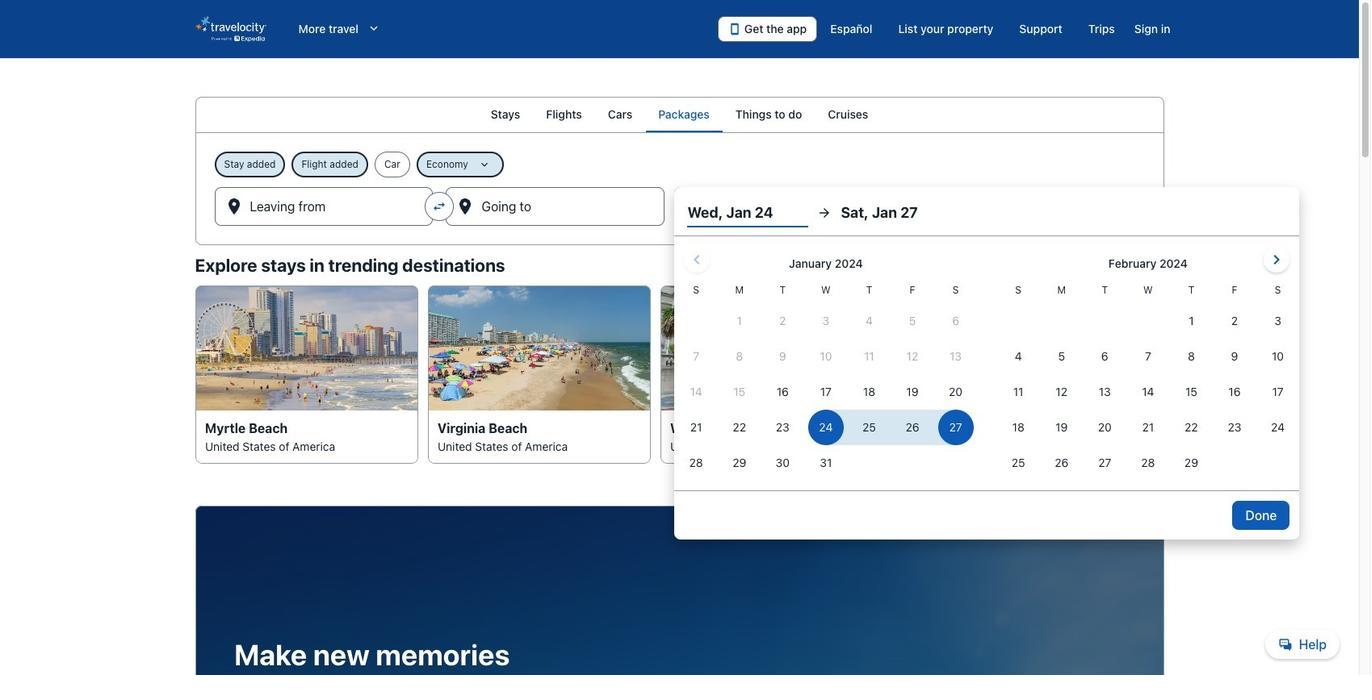 Task type: locate. For each thing, give the bounding box(es) containing it.
next month image
[[1267, 250, 1287, 270]]

main content
[[0, 97, 1359, 676]]

show previous card image
[[185, 366, 205, 385]]

north myrtle beach showing a beach, a coastal town and general coastal views image
[[893, 286, 1116, 411]]

previous month image
[[688, 250, 707, 270]]

dillsboro image
[[1125, 286, 1348, 411]]

tab list
[[195, 97, 1164, 132]]

virginia beach showing a beach, general coastal views and a coastal town image
[[428, 286, 651, 411]]



Task type: describe. For each thing, give the bounding box(es) containing it.
download the app button image
[[728, 23, 741, 36]]

travelocity logo image
[[195, 16, 266, 42]]

swap origin and destination values image
[[432, 199, 447, 214]]

wilmington showing an administrative buidling image
[[660, 286, 883, 411]]

myrtle beach showing general coastal views, swimming and a city image
[[195, 286, 418, 411]]



Task type: vqa. For each thing, say whether or not it's contained in the screenshot.
FEATURED TRAVEL region
no



